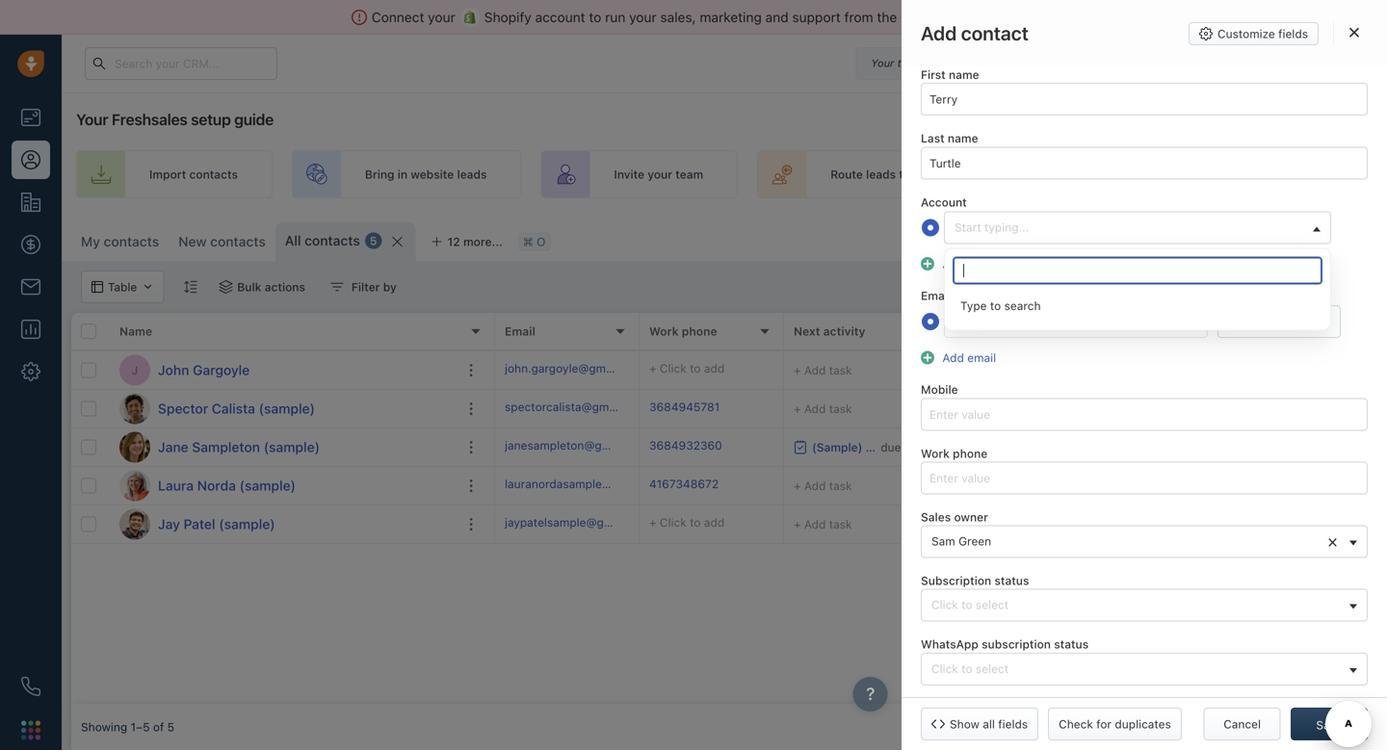 Task type: describe. For each thing, give the bounding box(es) containing it.
duplicates
[[1115, 718, 1171, 731]]

your trial ends in 21 days
[[871, 57, 997, 69]]

0 vertical spatial in
[[948, 57, 956, 69]]

type to search
[[960, 299, 1041, 313]]

invite your team
[[614, 168, 703, 181]]

freshsales
[[112, 110, 187, 129]]

container_wx8msf4aqz5i3rn1 image inside filter by button
[[330, 280, 344, 294]]

showing 1–5 of 5
[[81, 721, 174, 734]]

l image
[[119, 471, 150, 501]]

×
[[1328, 531, 1338, 552]]

create sales sequence link
[[1023, 150, 1257, 198]]

john
[[158, 362, 189, 378]]

owner inside add contact dialog
[[954, 511, 988, 524]]

(sample) for laura norda (sample)
[[240, 478, 296, 494]]

1 vertical spatial container_wx8msf4aqz5i3rn1 image
[[1232, 518, 1246, 531]]

laura norda (sample)
[[158, 478, 296, 494]]

show all fields
[[950, 718, 1028, 731]]

select for status
[[976, 598, 1009, 612]]

pick a label button
[[1218, 305, 1341, 338]]

next
[[794, 325, 820, 338]]

more
[[967, 257, 995, 271]]

team inside route leads to your team 'link'
[[941, 168, 969, 181]]

explore plans
[[1034, 56, 1109, 70]]

add contact
[[921, 22, 1029, 44]]

your right invite
[[648, 168, 672, 181]]

norda
[[197, 478, 236, 494]]

j image for jane sampleton (sample)
[[119, 432, 150, 463]]

label
[[1264, 314, 1290, 328]]

account
[[921, 195, 967, 209]]

janesampleton@gmail.com link
[[505, 437, 651, 458]]

subscription
[[982, 638, 1051, 651]]

green inside add contact dialog
[[959, 535, 991, 548]]

explore
[[1034, 56, 1076, 70]]

3684945781
[[649, 400, 720, 414]]

select for subscription
[[976, 662, 1009, 676]]

buy
[[1136, 362, 1156, 375]]

cancel button
[[1204, 708, 1281, 741]]

save
[[1316, 719, 1343, 732]]

jay patel (sample)
[[158, 516, 275, 532]]

(sample) for spector calista (sample)
[[259, 401, 315, 417]]

12 more...
[[448, 235, 503, 249]]

customize for customize table
[[995, 232, 1054, 246]]

table
[[1058, 232, 1086, 246]]

my contacts
[[81, 234, 159, 250]]

leads inside 'link'
[[866, 168, 896, 181]]

cancel
[[1224, 718, 1261, 731]]

customize fields
[[1218, 27, 1308, 40]]

o
[[537, 235, 546, 248]]

website
[[411, 168, 454, 181]]

row group containing john gargoyle
[[71, 352, 495, 544]]

1–5
[[131, 721, 150, 734]]

sales inside grid
[[1227, 325, 1258, 338]]

contacts inside import contacts link
[[189, 168, 238, 181]]

guide
[[234, 110, 274, 129]]

add email
[[943, 351, 996, 365]]

shopify
[[484, 9, 532, 25]]

Start typing... email field
[[944, 305, 1208, 338]]

by
[[383, 280, 397, 294]]

+ add task for 73
[[794, 364, 852, 377]]

j image for jay patel (sample)
[[119, 509, 150, 540]]

sam green for 73
[[1250, 364, 1310, 377]]

lauranordasample@gmail.com link
[[505, 476, 668, 496]]

email inside grid
[[505, 325, 536, 338]]

customize for customize fields
[[1218, 27, 1275, 40]]

spector
[[158, 401, 208, 417]]

import contacts group
[[1108, 223, 1265, 255]]

Work phone text field
[[921, 462, 1368, 495]]

37
[[938, 476, 957, 495]]

s image
[[119, 394, 150, 424]]

tags
[[1083, 325, 1110, 338]]

1 vertical spatial in
[[398, 168, 408, 181]]

phone inside add contact dialog
[[953, 447, 988, 460]]

freshworks switcher image
[[21, 721, 40, 740]]

click to select button for subscription status
[[921, 589, 1368, 622]]

press space to select this row. row containing 54
[[495, 390, 1387, 429]]

4167348672 link
[[649, 476, 719, 496]]

spectorcalista@gmail.com
[[505, 400, 648, 414]]

search
[[1004, 299, 1041, 313]]

First name text field
[[921, 83, 1368, 116]]

container_wx8msf4aqz5i3rn1 image inside bulk actions button
[[219, 280, 232, 294]]

⌘
[[523, 235, 534, 248]]

laura
[[158, 478, 194, 494]]

first
[[921, 68, 946, 81]]

green for 18
[[1278, 518, 1310, 531]]

phone element
[[12, 668, 50, 706]]

name for last name
[[948, 132, 978, 145]]

add contact
[[1300, 232, 1368, 246]]

work phone inside add contact dialog
[[921, 447, 988, 460]]

import contacts link
[[76, 150, 273, 198]]

last
[[921, 132, 945, 145]]

jaypatelsample@gmail.com + click to add
[[505, 516, 725, 529]]

sales owner inside add contact dialog
[[921, 511, 988, 524]]

mobile
[[921, 383, 958, 397]]

12
[[448, 235, 460, 249]]

container_wx8msf4aqz5i3rn1 image inside customize table button
[[977, 232, 991, 246]]

jaypatelsample@gmail.com link
[[505, 514, 653, 535]]

click down work phone text field
[[1093, 518, 1120, 531]]

46
[[938, 438, 958, 456]]

jane sampleton (sample)
[[158, 439, 320, 455]]

add more accounts
[[943, 257, 1048, 271]]

click down subscription
[[932, 598, 958, 612]]

contact
[[1326, 232, 1368, 246]]

patel
[[184, 516, 215, 532]]

up
[[1372, 168, 1386, 181]]

show
[[950, 718, 980, 731]]

contacts inside import contacts button
[[1174, 232, 1222, 246]]

accounts
[[998, 257, 1048, 271]]

sequence
[[1169, 168, 1223, 181]]

whatsapp
[[921, 638, 979, 651]]

bring in website leads
[[365, 168, 487, 181]]

0 vertical spatial owner
[[1261, 325, 1296, 338]]

add for 18
[[704, 516, 725, 529]]

name
[[119, 325, 152, 338]]

jaypatelsample@gmail.com
[[505, 516, 653, 529]]

likely to buy
[[1088, 362, 1156, 375]]

+ add task for 54
[[794, 402, 852, 416]]

contacts right "all"
[[305, 233, 360, 249]]

sam green for 18
[[1250, 518, 1310, 531]]

task for 73
[[829, 364, 852, 377]]

work phone inside grid
[[649, 325, 717, 338]]

import for import contacts link
[[149, 168, 186, 181]]

press space to select this row. row containing 73
[[495, 352, 1387, 390]]

+ click to add
[[1083, 518, 1158, 531]]

likely
[[1088, 362, 1119, 375]]

bring in website leads link
[[292, 150, 522, 198]]

save button
[[1291, 708, 1368, 741]]

your for your freshsales setup guide
[[76, 110, 108, 129]]

your freshsales setup guide
[[76, 110, 274, 129]]

import for import contacts button
[[1134, 232, 1171, 246]]

click down 4167348672 link on the bottom of the page
[[660, 516, 687, 529]]

plans
[[1079, 56, 1109, 70]]

click up 3684945781
[[660, 362, 687, 375]]

73
[[938, 361, 956, 379]]

Search your CRM... text field
[[85, 47, 277, 80]]

sales inside add contact dialog
[[921, 511, 951, 524]]

12 more... button
[[421, 228, 513, 255]]

marketing
[[700, 9, 762, 25]]

explore plans link
[[1023, 52, 1119, 75]]

laura norda (sample) link
[[158, 476, 296, 496]]

calista
[[212, 401, 255, 417]]



Task type: vqa. For each thing, say whether or not it's contained in the screenshot.
18
yes



Task type: locate. For each thing, give the bounding box(es) containing it.
0 horizontal spatial import
[[149, 168, 186, 181]]

pick a label
[[1228, 314, 1290, 328]]

0 vertical spatial customize
[[1218, 27, 1275, 40]]

2 select from the top
[[976, 662, 1009, 676]]

send email image
[[1207, 58, 1221, 70]]

1 vertical spatial name
[[948, 132, 978, 145]]

owner down 37
[[954, 511, 988, 524]]

1 vertical spatial sam
[[1250, 518, 1274, 531]]

click to select down whatsapp at the right bottom of the page
[[932, 662, 1009, 676]]

run
[[605, 9, 626, 25]]

0 horizontal spatial sales
[[921, 511, 951, 524]]

0 vertical spatial click to select button
[[921, 589, 1368, 622]]

1 vertical spatial email
[[505, 325, 536, 338]]

customize up accounts
[[995, 232, 1054, 246]]

new
[[178, 234, 207, 250]]

spectorcalista@gmail.com 3684945781
[[505, 400, 720, 414]]

0 vertical spatial phone
[[682, 325, 717, 338]]

leads right route
[[866, 168, 896, 181]]

name row
[[71, 313, 495, 352]]

fields left close 'image'
[[1279, 27, 1308, 40]]

click to select for subscription
[[932, 598, 1009, 612]]

j image left jay
[[119, 509, 150, 540]]

name
[[949, 68, 979, 81], [948, 132, 978, 145]]

container_wx8msf4aqz5i3rn1 image
[[977, 232, 991, 246], [330, 280, 344, 294], [1232, 364, 1246, 377], [794, 441, 807, 454]]

fields inside button
[[1279, 27, 1308, 40]]

work inside add contact dialog
[[921, 447, 950, 460]]

import down your freshsales setup guide
[[149, 168, 186, 181]]

your up the account
[[914, 168, 938, 181]]

1 horizontal spatial 5
[[370, 234, 377, 248]]

click down whatsapp at the right bottom of the page
[[932, 662, 958, 676]]

1 click to select from the top
[[932, 598, 1009, 612]]

sam green down pick a label button
[[1250, 364, 1310, 377]]

0 vertical spatial import contacts
[[149, 168, 238, 181]]

1 horizontal spatial sales owner
[[1227, 325, 1296, 338]]

0 horizontal spatial leads
[[457, 168, 487, 181]]

grid containing 73
[[71, 313, 1387, 704]]

last name
[[921, 132, 978, 145]]

(sample) for jay patel (sample)
[[219, 516, 275, 532]]

contacts right new
[[210, 234, 266, 250]]

a
[[1255, 314, 1261, 328]]

1 horizontal spatial work phone
[[921, 447, 988, 460]]

1 vertical spatial sales
[[921, 511, 951, 524]]

score
[[938, 325, 971, 338]]

start typing...
[[955, 221, 1029, 234]]

janesampleton@gmail.com 3684932360
[[505, 439, 722, 452]]

2 vertical spatial sam green
[[932, 535, 991, 548]]

in
[[948, 57, 956, 69], [398, 168, 408, 181]]

1 horizontal spatial fields
[[1279, 27, 1308, 40]]

click to select for whatsapp
[[932, 662, 1009, 676]]

0 horizontal spatial status
[[995, 574, 1029, 588]]

work phone up 3684945781
[[649, 325, 717, 338]]

0 vertical spatial email
[[921, 289, 951, 303]]

1 horizontal spatial import
[[1134, 232, 1171, 246]]

import contacts inside button
[[1134, 232, 1222, 246]]

1 vertical spatial green
[[1278, 518, 1310, 531]]

0 horizontal spatial owner
[[954, 511, 988, 524]]

type to search option
[[953, 289, 1323, 322]]

team up the account
[[941, 168, 969, 181]]

task for 54
[[829, 402, 852, 416]]

contacts down sequence
[[1174, 232, 1222, 246]]

work inside grid
[[649, 325, 679, 338]]

1 vertical spatial import contacts
[[1134, 232, 1222, 246]]

leads right website
[[457, 168, 487, 181]]

press space to select this row. row containing spector calista (sample)
[[71, 390, 495, 429]]

customize
[[1218, 27, 1275, 40], [995, 232, 1054, 246]]

start
[[955, 221, 981, 234]]

(sample) inside "link"
[[240, 478, 296, 494]]

add up 3684945781
[[704, 362, 725, 375]]

all
[[285, 233, 301, 249]]

0 vertical spatial sam green
[[1250, 364, 1310, 377]]

close image
[[1350, 27, 1359, 38]]

to inside 'link'
[[899, 168, 910, 181]]

0 vertical spatial j image
[[119, 432, 150, 463]]

import contacts down sequence
[[1134, 232, 1222, 246]]

1 horizontal spatial customize
[[1218, 27, 1275, 40]]

sam for 18
[[1250, 518, 1274, 531]]

filter by button
[[318, 271, 409, 303]]

phone image
[[21, 677, 40, 697]]

your right connect
[[428, 9, 455, 25]]

team right invite
[[676, 168, 703, 181]]

5 inside the all contacts 5
[[370, 234, 377, 248]]

0 horizontal spatial work
[[649, 325, 679, 338]]

0 vertical spatial 5
[[370, 234, 377, 248]]

2 + add task from the top
[[794, 402, 852, 416]]

2 vertical spatial green
[[959, 535, 991, 548]]

spectorcalista@gmail.com link
[[505, 399, 648, 419]]

1 j image from the top
[[119, 432, 150, 463]]

sam green inside add contact dialog
[[932, 535, 991, 548]]

your left freshsales on the top of page
[[76, 110, 108, 129]]

0 horizontal spatial phone
[[682, 325, 717, 338]]

1 vertical spatial your
[[76, 110, 108, 129]]

container_wx8msf4aqz5i3rn1 image left bulk
[[219, 280, 232, 294]]

your inside 'link'
[[914, 168, 938, 181]]

add down work phone text field
[[1138, 518, 1158, 531]]

invite
[[614, 168, 645, 181]]

customize table button
[[965, 223, 1098, 255]]

3684932360 link
[[649, 437, 722, 458]]

sam inside add contact dialog
[[932, 535, 955, 548]]

select down subscription status
[[976, 598, 1009, 612]]

import contacts for import contacts button
[[1134, 232, 1222, 246]]

(sample) down laura norda (sample) "link"
[[219, 516, 275, 532]]

lauranordasample@gmail.com
[[505, 477, 668, 491]]

0 vertical spatial sales owner
[[1227, 325, 1296, 338]]

0 vertical spatial select
[[976, 598, 1009, 612]]

phone up 3684945781
[[682, 325, 717, 338]]

1 vertical spatial click to select button
[[921, 653, 1368, 686]]

1 click to select button from the top
[[921, 589, 1368, 622]]

21
[[960, 57, 971, 69]]

task for 37
[[829, 479, 852, 493]]

contacts right my
[[104, 234, 159, 250]]

1 vertical spatial j image
[[119, 509, 150, 540]]

(sample) right sampleton
[[264, 439, 320, 455]]

customize inside add contact dialog
[[1218, 27, 1275, 40]]

subscription status
[[921, 574, 1029, 588]]

press space to select this row. row containing jane sampleton (sample)
[[71, 429, 495, 467]]

sam for 73
[[1250, 364, 1274, 377]]

your left trial
[[871, 57, 894, 69]]

cell
[[1362, 352, 1387, 389]]

subscription
[[921, 574, 992, 588]]

fields right all
[[998, 718, 1028, 731]]

2 team from the left
[[941, 168, 969, 181]]

1 horizontal spatial team
[[941, 168, 969, 181]]

bulk
[[237, 280, 261, 294]]

green
[[1278, 364, 1310, 377], [1278, 518, 1310, 531], [959, 535, 991, 548]]

1 team from the left
[[676, 168, 703, 181]]

0 vertical spatial click to select
[[932, 598, 1009, 612]]

j
[[132, 364, 138, 377]]

1 select from the top
[[976, 598, 1009, 612]]

row group containing 73
[[495, 352, 1387, 544]]

to
[[589, 9, 602, 25], [899, 168, 910, 181], [990, 299, 1001, 313], [690, 362, 701, 375], [1122, 362, 1133, 375], [690, 516, 701, 529], [1123, 518, 1134, 531], [962, 598, 973, 612], [962, 662, 973, 676]]

sales
[[1227, 325, 1258, 338], [921, 511, 951, 524]]

1 horizontal spatial email
[[921, 289, 951, 303]]

0 vertical spatial status
[[995, 574, 1029, 588]]

0 horizontal spatial team
[[676, 168, 703, 181]]

0 horizontal spatial 5
[[167, 721, 174, 734]]

work up john.gargoyle@gmail.com + click to add
[[649, 325, 679, 338]]

in right bring
[[398, 168, 408, 181]]

sampleton
[[192, 439, 260, 455]]

1 horizontal spatial container_wx8msf4aqz5i3rn1 image
[[1232, 518, 1246, 531]]

email left the type
[[921, 289, 951, 303]]

Mobile text field
[[921, 398, 1368, 431]]

container_wx8msf4aqz5i3rn1 image
[[219, 280, 232, 294], [1232, 518, 1246, 531]]

add email button
[[921, 349, 1002, 367]]

shopify account to run your sales, marketing and support from the crm.
[[484, 9, 934, 25]]

name right first
[[949, 68, 979, 81]]

0 vertical spatial import
[[149, 168, 186, 181]]

contacts down the setup
[[189, 168, 238, 181]]

1 horizontal spatial phone
[[953, 447, 988, 460]]

task for 18
[[829, 518, 852, 531]]

0 horizontal spatial in
[[398, 168, 408, 181]]

what's new image
[[1250, 56, 1263, 69]]

1 horizontal spatial owner
[[1261, 325, 1296, 338]]

1 vertical spatial fields
[[998, 718, 1028, 731]]

press space to select this row. row containing john gargoyle
[[71, 352, 495, 390]]

create sales sequence
[[1097, 168, 1223, 181]]

press space to select this row. row
[[71, 352, 495, 390], [495, 352, 1387, 390], [71, 390, 495, 429], [495, 390, 1387, 429], [71, 429, 495, 467], [495, 429, 1387, 467], [71, 467, 495, 506], [495, 467, 1387, 506], [71, 506, 495, 544], [495, 506, 1387, 544]]

row group
[[71, 352, 495, 544], [495, 352, 1387, 544]]

sales owner
[[1227, 325, 1296, 338], [921, 511, 988, 524]]

press space to select this row. row containing jay patel (sample)
[[71, 506, 495, 544]]

0 vertical spatial sam
[[1250, 364, 1274, 377]]

2 click to select from the top
[[932, 662, 1009, 676]]

select down the whatsapp subscription status
[[976, 662, 1009, 676]]

email up john.gargoyle@gmail.com
[[505, 325, 536, 338]]

0 vertical spatial name
[[949, 68, 979, 81]]

None search field
[[953, 257, 1323, 285]]

to inside option
[[990, 299, 1001, 313]]

your
[[871, 57, 894, 69], [76, 110, 108, 129]]

1 vertical spatial sam green
[[1250, 518, 1310, 531]]

your
[[428, 9, 455, 25], [629, 9, 657, 25], [648, 168, 672, 181], [914, 168, 938, 181]]

john.gargoyle@gmail.com
[[505, 362, 645, 375]]

sam green left ×
[[1250, 518, 1310, 531]]

+ add task for 37
[[794, 479, 852, 493]]

3684945781 link
[[649, 399, 720, 419]]

owner
[[1261, 325, 1296, 338], [954, 511, 988, 524]]

1 vertical spatial status
[[1054, 638, 1089, 651]]

your right run
[[629, 9, 657, 25]]

work phone up 37
[[921, 447, 988, 460]]

add email link
[[938, 351, 996, 365]]

press space to select this row. row containing 37
[[495, 467, 1387, 506]]

1 vertical spatial work
[[921, 447, 950, 460]]

2 leads from the left
[[866, 168, 896, 181]]

activity
[[823, 325, 866, 338]]

click to select button down + click to add
[[921, 589, 1368, 622]]

j image left jane
[[119, 432, 150, 463]]

+ add task for 18
[[794, 518, 852, 531]]

1 horizontal spatial sales
[[1227, 325, 1258, 338]]

0 horizontal spatial your
[[76, 110, 108, 129]]

1 vertical spatial owner
[[954, 511, 988, 524]]

first name
[[921, 68, 979, 81]]

0 horizontal spatial sales owner
[[921, 511, 988, 524]]

check
[[1059, 718, 1093, 731]]

green for 73
[[1278, 364, 1310, 377]]

your for your trial ends in 21 days
[[871, 57, 894, 69]]

⌘ o
[[523, 235, 546, 248]]

status
[[995, 574, 1029, 588], [1054, 638, 1089, 651]]

3 + add task from the top
[[794, 479, 852, 493]]

1 vertical spatial sales owner
[[921, 511, 988, 524]]

team inside invite your team link
[[676, 168, 703, 181]]

1 row group from the left
[[71, 352, 495, 544]]

0 vertical spatial green
[[1278, 364, 1310, 377]]

j image
[[119, 432, 150, 463], [119, 509, 150, 540]]

0 horizontal spatial fields
[[998, 718, 1028, 731]]

import contacts for import contacts link
[[149, 168, 238, 181]]

(sample) right calista at the bottom of page
[[259, 401, 315, 417]]

0 vertical spatial work phone
[[649, 325, 717, 338]]

2 task from the top
[[829, 402, 852, 416]]

show all fields button
[[921, 708, 1039, 741]]

1 horizontal spatial leads
[[866, 168, 896, 181]]

sam left ×
[[1250, 518, 1274, 531]]

3 task from the top
[[829, 479, 852, 493]]

add for 73
[[704, 362, 725, 375]]

green left ×
[[1278, 518, 1310, 531]]

1 vertical spatial work phone
[[921, 447, 988, 460]]

owner right a
[[1261, 325, 1296, 338]]

4167348672
[[649, 477, 719, 491]]

3684932360
[[649, 439, 722, 452]]

5 right of
[[167, 721, 174, 734]]

days
[[974, 57, 997, 69]]

work up 37
[[921, 447, 950, 460]]

green up subscription status
[[959, 535, 991, 548]]

0 vertical spatial fields
[[1279, 27, 1308, 40]]

grid
[[71, 313, 1387, 704]]

0 horizontal spatial import contacts
[[149, 168, 238, 181]]

1 vertical spatial import
[[1134, 232, 1171, 246]]

spector calista (sample)
[[158, 401, 315, 417]]

4 task from the top
[[829, 518, 852, 531]]

(sample) down jane sampleton (sample) link
[[240, 478, 296, 494]]

click to select button for whatsapp subscription status
[[921, 653, 1368, 686]]

customize up what's new icon
[[1218, 27, 1275, 40]]

in left the 21 at the right of page
[[948, 57, 956, 69]]

0 horizontal spatial container_wx8msf4aqz5i3rn1 image
[[219, 280, 232, 294]]

green down pick a label button
[[1278, 364, 1310, 377]]

support
[[792, 9, 841, 25]]

1 horizontal spatial import contacts
[[1134, 232, 1222, 246]]

0 horizontal spatial customize
[[995, 232, 1054, 246]]

0 horizontal spatial email
[[505, 325, 536, 338]]

2 vertical spatial sam
[[932, 535, 955, 548]]

spector calista (sample) link
[[158, 399, 315, 419]]

john gargoyle
[[158, 362, 250, 378]]

phone up 37
[[953, 447, 988, 460]]

2 click to select button from the top
[[921, 653, 1368, 686]]

0 vertical spatial container_wx8msf4aqz5i3rn1 image
[[219, 280, 232, 294]]

name for first name
[[949, 68, 979, 81]]

add contact button
[[1274, 223, 1378, 255]]

1 horizontal spatial status
[[1054, 638, 1089, 651]]

import contacts down the setup
[[149, 168, 238, 181]]

name right last
[[948, 132, 978, 145]]

1 leads from the left
[[457, 168, 487, 181]]

crm.
[[901, 9, 934, 25]]

add contact dialog
[[902, 0, 1387, 750]]

sam down 18
[[932, 535, 955, 548]]

click to select button
[[921, 589, 1368, 622], [921, 653, 1368, 686]]

type
[[960, 299, 987, 313]]

click to select down subscription status
[[932, 598, 1009, 612]]

import inside button
[[1134, 232, 1171, 246]]

sales down 37
[[921, 511, 951, 524]]

18
[[938, 515, 955, 533]]

sales,
[[660, 9, 696, 25]]

1 vertical spatial click to select
[[932, 662, 1009, 676]]

1 horizontal spatial your
[[871, 57, 894, 69]]

jane
[[158, 439, 188, 455]]

connect your
[[372, 9, 455, 25]]

2 row group from the left
[[495, 352, 1387, 544]]

ends
[[920, 57, 944, 69]]

1 horizontal spatial work
[[921, 447, 950, 460]]

1 task from the top
[[829, 364, 852, 377]]

select
[[976, 598, 1009, 612], [976, 662, 1009, 676]]

sam
[[1250, 364, 1274, 377], [1250, 518, 1274, 531], [932, 535, 955, 548]]

1 + add task from the top
[[794, 364, 852, 377]]

sales left label
[[1227, 325, 1258, 338]]

press space to select this row. row containing laura norda (sample)
[[71, 467, 495, 506]]

press space to select this row. row containing 46
[[495, 429, 1387, 467]]

account
[[535, 9, 585, 25]]

press space to select this row. row containing 18
[[495, 506, 1387, 544]]

1 horizontal spatial in
[[948, 57, 956, 69]]

filter
[[352, 280, 380, 294]]

leads
[[457, 168, 487, 181], [866, 168, 896, 181]]

(sample) for jane sampleton (sample)
[[264, 439, 320, 455]]

sam green
[[1250, 364, 1310, 377], [1250, 518, 1310, 531], [932, 535, 991, 548]]

showing
[[81, 721, 127, 734]]

1 vertical spatial customize
[[995, 232, 1054, 246]]

click to select button up duplicates
[[921, 653, 1368, 686]]

Last name text field
[[921, 147, 1368, 179]]

work phone
[[649, 325, 717, 338], [921, 447, 988, 460]]

email inside add contact dialog
[[921, 289, 951, 303]]

5 up the filter by
[[370, 234, 377, 248]]

add down 4167348672 link on the bottom of the page
[[704, 516, 725, 529]]

fields
[[1279, 27, 1308, 40], [998, 718, 1028, 731]]

0 vertical spatial your
[[871, 57, 894, 69]]

2 j image from the top
[[119, 509, 150, 540]]

customize fields button
[[1189, 22, 1319, 45]]

container_wx8msf4aqz5i3rn1 image left ×
[[1232, 518, 1246, 531]]

sam down pick a label
[[1250, 364, 1274, 377]]

0 horizontal spatial work phone
[[649, 325, 717, 338]]

4 + add task from the top
[[794, 518, 852, 531]]

add
[[1300, 232, 1322, 246], [943, 257, 964, 271], [943, 351, 964, 365], [804, 364, 826, 377], [804, 402, 826, 416], [804, 479, 826, 493], [804, 518, 826, 531]]

connect
[[372, 9, 424, 25]]

add more accounts link
[[938, 257, 1048, 271]]

0 vertical spatial work
[[649, 325, 679, 338]]

contacts
[[189, 168, 238, 181], [1174, 232, 1222, 246], [305, 233, 360, 249], [104, 234, 159, 250], [210, 234, 266, 250]]

1 vertical spatial select
[[976, 662, 1009, 676]]

sam green down 18
[[932, 535, 991, 548]]

54
[[938, 399, 958, 418]]

import down sales
[[1134, 232, 1171, 246]]

1 vertical spatial phone
[[953, 447, 988, 460]]

sales owner inside grid
[[1227, 325, 1296, 338]]

gargoyle
[[193, 362, 250, 378]]

fields inside button
[[998, 718, 1028, 731]]

0 vertical spatial sales
[[1227, 325, 1258, 338]]

1 vertical spatial 5
[[167, 721, 174, 734]]



